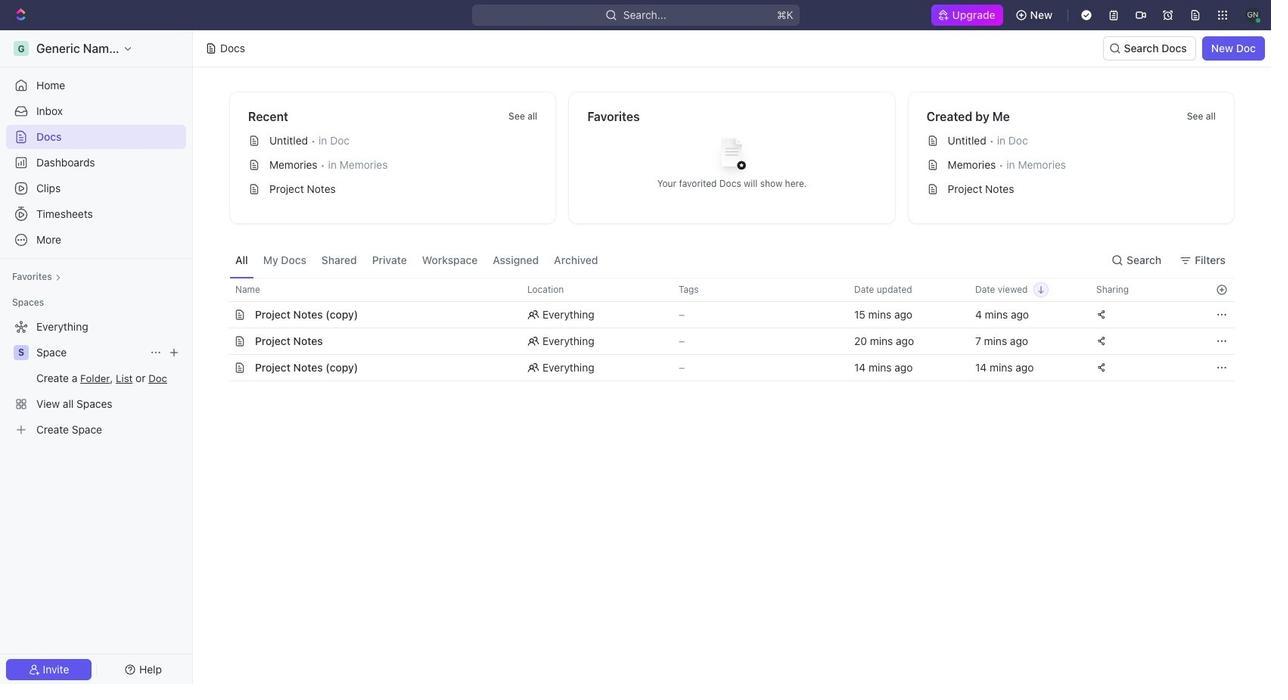 Task type: vqa. For each thing, say whether or not it's contained in the screenshot.
2nd "row" from the top of the page
yes



Task type: locate. For each thing, give the bounding box(es) containing it.
tree
[[6, 315, 186, 442]]

tab list
[[229, 242, 604, 278]]

space, , element
[[14, 345, 29, 360]]

table
[[213, 278, 1235, 381]]

row
[[213, 278, 1235, 302], [213, 301, 1235, 328], [213, 328, 1235, 355], [213, 354, 1235, 381]]

1 row from the top
[[213, 278, 1235, 302]]

sidebar navigation
[[0, 30, 196, 684]]



Task type: describe. For each thing, give the bounding box(es) containing it.
no favorited docs image
[[702, 126, 762, 187]]

3 row from the top
[[213, 328, 1235, 355]]

4 row from the top
[[213, 354, 1235, 381]]

generic name's workspace, , element
[[14, 41, 29, 56]]

tree inside sidebar navigation
[[6, 315, 186, 442]]

2 row from the top
[[213, 301, 1235, 328]]



